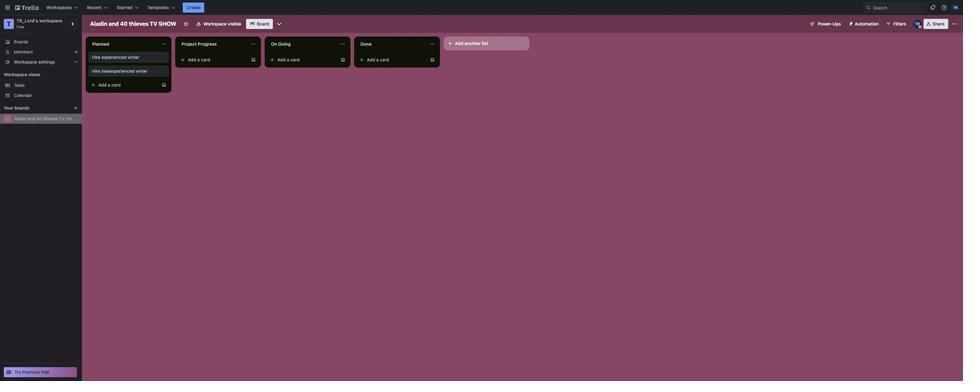 Task type: locate. For each thing, give the bounding box(es) containing it.
boards
[[15, 105, 29, 111]]

40
[[120, 21, 128, 27], [36, 116, 42, 121]]

writer
[[128, 55, 140, 60], [136, 68, 148, 74]]

create from template… image
[[251, 57, 256, 62], [341, 57, 346, 62], [162, 83, 167, 88]]

1 vertical spatial 40
[[36, 116, 42, 121]]

and down your boards with 1 items element
[[28, 116, 35, 121]]

share
[[933, 21, 945, 26]]

hire inexexperienced writer link
[[92, 68, 165, 74]]

add another list
[[455, 41, 489, 46]]

create from template… image
[[430, 57, 435, 62]]

inexexperienced
[[102, 68, 135, 74]]

2 hire from the top
[[92, 68, 100, 74]]

0 vertical spatial tv
[[150, 21, 157, 27]]

create from template… image for going
[[341, 57, 346, 62]]

0 vertical spatial workspace
[[204, 21, 227, 26]]

0 horizontal spatial 40
[[36, 116, 42, 121]]

card for on going
[[291, 57, 300, 62]]

power-ups button
[[806, 19, 846, 29]]

a for planned
[[108, 82, 110, 88]]

workspace visible button
[[192, 19, 245, 29]]

40 down starred
[[120, 21, 128, 27]]

customize views image
[[276, 21, 283, 27]]

1 horizontal spatial thieves
[[129, 21, 149, 27]]

star or unstar board image
[[183, 21, 188, 26]]

and down starred
[[109, 21, 119, 27]]

automation button
[[847, 19, 883, 29]]

a down the project progress
[[197, 57, 200, 62]]

a for project progress
[[197, 57, 200, 62]]

going
[[278, 41, 291, 47]]

workspace inside button
[[204, 21, 227, 26]]

add a card button
[[178, 55, 249, 65], [267, 55, 338, 65], [357, 55, 428, 65], [88, 80, 159, 90]]

tyler black (tylerblack44) image
[[953, 4, 960, 11]]

tv down calendar link
[[59, 116, 65, 121]]

planned
[[92, 41, 109, 47]]

1 vertical spatial show
[[66, 116, 79, 121]]

tv down templates
[[150, 21, 157, 27]]

1 horizontal spatial show
[[159, 21, 176, 27]]

1 horizontal spatial create from template… image
[[251, 57, 256, 62]]

workspace settings
[[14, 59, 55, 65]]

aladin and 40 thieves tv show down your boards with 1 items element
[[14, 116, 79, 121]]

card down progress
[[201, 57, 210, 62]]

back to home image
[[15, 3, 39, 13]]

hire for hire inexexperienced writer
[[92, 68, 100, 74]]

0 vertical spatial hire
[[92, 55, 100, 60]]

add a card button down project progress text field
[[178, 55, 249, 65]]

1 vertical spatial writer
[[136, 68, 148, 74]]

add a card down going
[[278, 57, 300, 62]]

writer up hire inexexperienced writer link
[[128, 55, 140, 60]]

writer inside 'link'
[[128, 55, 140, 60]]

show down the 'templates' popup button
[[159, 21, 176, 27]]

add a card button down on going text box
[[267, 55, 338, 65]]

show
[[159, 21, 176, 27], [66, 116, 79, 121]]

hire inside 'link'
[[92, 55, 100, 60]]

workspaces
[[46, 5, 72, 10]]

hire
[[92, 55, 100, 60], [92, 68, 100, 74]]

40 down your boards with 1 items element
[[36, 116, 42, 121]]

a down inexexperienced
[[108, 82, 110, 88]]

card for planned
[[112, 82, 121, 88]]

hire for hire experienced writer
[[92, 55, 100, 60]]

add left 'another'
[[455, 41, 464, 46]]

hire inexexperienced writer
[[92, 68, 148, 74]]

a down going
[[287, 57, 290, 62]]

1 horizontal spatial tv
[[150, 21, 157, 27]]

aladin and 40 thieves tv show down starred popup button
[[90, 21, 176, 27]]

workspace inside "popup button"
[[14, 59, 37, 65]]

add
[[455, 41, 464, 46], [188, 57, 196, 62], [278, 57, 286, 62], [367, 57, 376, 62], [98, 82, 107, 88]]

your boards
[[4, 105, 29, 111]]

Project Progress text field
[[178, 39, 247, 49]]

search image
[[867, 5, 872, 10]]

0 vertical spatial thieves
[[129, 21, 149, 27]]

1 horizontal spatial aladin
[[90, 21, 107, 27]]

show inside 'text box'
[[159, 21, 176, 27]]

1 vertical spatial and
[[28, 116, 35, 121]]

aladin down boards
[[14, 116, 27, 121]]

tb_lord (tylerblack44) image
[[914, 20, 923, 28]]

2 horizontal spatial create from template… image
[[341, 57, 346, 62]]

another
[[465, 41, 481, 46]]

add down inexexperienced
[[98, 82, 107, 88]]

0 vertical spatial show
[[159, 21, 176, 27]]

create
[[187, 5, 201, 10]]

hire down the planned
[[92, 55, 100, 60]]

add a card for planned
[[98, 82, 121, 88]]

project
[[182, 41, 197, 47]]

writer down hire experienced writer 'link'
[[136, 68, 148, 74]]

your
[[4, 105, 13, 111]]

show down add board image
[[66, 116, 79, 121]]

0 horizontal spatial and
[[28, 116, 35, 121]]

0 vertical spatial aladin and 40 thieves tv show
[[90, 21, 176, 27]]

automation
[[856, 21, 880, 26]]

0 vertical spatial 40
[[120, 21, 128, 27]]

0 horizontal spatial create from template… image
[[162, 83, 167, 88]]

0 vertical spatial aladin
[[90, 21, 107, 27]]

a down done 'text field'
[[377, 57, 379, 62]]

this member is an admin of this board. image
[[919, 26, 922, 28]]

a for done
[[377, 57, 379, 62]]

workspace down the members
[[14, 59, 37, 65]]

card for project progress
[[201, 57, 210, 62]]

workspace for workspace settings
[[14, 59, 37, 65]]

workspace left 'visible'
[[204, 21, 227, 26]]

1 horizontal spatial 40
[[120, 21, 128, 27]]

0 vertical spatial and
[[109, 21, 119, 27]]

card down on going text box
[[291, 57, 300, 62]]

add down done
[[367, 57, 376, 62]]

1 horizontal spatial and
[[109, 21, 119, 27]]

0 horizontal spatial aladin and 40 thieves tv show
[[14, 116, 79, 121]]

workspace
[[204, 21, 227, 26], [14, 59, 37, 65], [4, 72, 27, 77]]

thieves down your boards with 1 items element
[[43, 116, 58, 121]]

2 vertical spatial workspace
[[4, 72, 27, 77]]

thieves down starred popup button
[[129, 21, 149, 27]]

try
[[15, 370, 21, 375]]

1 vertical spatial hire
[[92, 68, 100, 74]]

1 vertical spatial aladin and 40 thieves tv show
[[14, 116, 79, 121]]

add down 'on going'
[[278, 57, 286, 62]]

create from template… image for progress
[[251, 57, 256, 62]]

card down inexexperienced
[[112, 82, 121, 88]]

a
[[197, 57, 200, 62], [287, 57, 290, 62], [377, 57, 379, 62], [108, 82, 110, 88]]

tb_lord's workspace link
[[16, 18, 62, 23]]

add a card for project progress
[[188, 57, 210, 62]]

try premium free button
[[4, 368, 77, 378]]

add for project progress
[[188, 57, 196, 62]]

t link
[[4, 19, 14, 29]]

Board name text field
[[87, 19, 180, 29]]

visible
[[228, 21, 241, 26]]

card for done
[[380, 57, 390, 62]]

tv inside 'text box'
[[150, 21, 157, 27]]

card
[[201, 57, 210, 62], [291, 57, 300, 62], [380, 57, 390, 62], [112, 82, 121, 88]]

and
[[109, 21, 119, 27], [28, 116, 35, 121]]

add a card down the project progress
[[188, 57, 210, 62]]

add a card for done
[[367, 57, 390, 62]]

add a card down done
[[367, 57, 390, 62]]

workspace for workspace views
[[4, 72, 27, 77]]

add another list button
[[444, 37, 530, 50]]

aladin down recent popup button
[[90, 21, 107, 27]]

0 horizontal spatial show
[[66, 116, 79, 121]]

1 vertical spatial tv
[[59, 116, 65, 121]]

members
[[14, 49, 33, 55]]

1 horizontal spatial aladin and 40 thieves tv show
[[90, 21, 176, 27]]

tv
[[150, 21, 157, 27], [59, 116, 65, 121]]

premium
[[22, 370, 40, 375]]

add a card down inexexperienced
[[98, 82, 121, 88]]

on going
[[271, 41, 291, 47]]

Planned text field
[[88, 39, 158, 49]]

on
[[271, 41, 277, 47]]

workspace views
[[4, 72, 40, 77]]

t
[[7, 20, 11, 27]]

1 vertical spatial aladin
[[14, 116, 27, 121]]

workspaces button
[[43, 3, 82, 13]]

add a card button down done 'text field'
[[357, 55, 428, 65]]

ups
[[833, 21, 842, 26]]

share button
[[924, 19, 949, 29]]

tb_lord's
[[16, 18, 38, 23]]

0 vertical spatial writer
[[128, 55, 140, 60]]

aladin
[[90, 21, 107, 27], [14, 116, 27, 121]]

0 horizontal spatial tv
[[59, 116, 65, 121]]

hire left inexexperienced
[[92, 68, 100, 74]]

thieves
[[129, 21, 149, 27], [43, 116, 58, 121]]

aladin inside 'text box'
[[90, 21, 107, 27]]

workspace up table
[[4, 72, 27, 77]]

add for on going
[[278, 57, 286, 62]]

1 hire from the top
[[92, 55, 100, 60]]

aladin and 40 thieves tv show
[[90, 21, 176, 27], [14, 116, 79, 121]]

add a card button for planned
[[88, 80, 159, 90]]

add a card
[[188, 57, 210, 62], [278, 57, 300, 62], [367, 57, 390, 62], [98, 82, 121, 88]]

add down project
[[188, 57, 196, 62]]

1 vertical spatial workspace
[[14, 59, 37, 65]]

add a card for on going
[[278, 57, 300, 62]]

0 horizontal spatial thieves
[[43, 116, 58, 121]]

table link
[[14, 82, 78, 89]]

tb_lord's workspace free
[[16, 18, 62, 29]]

40 inside 'text box'
[[120, 21, 128, 27]]

card down done 'text field'
[[380, 57, 390, 62]]

add a card button down hire inexexperienced writer
[[88, 80, 159, 90]]



Task type: vqa. For each thing, say whether or not it's contained in the screenshot.
top this
no



Task type: describe. For each thing, give the bounding box(es) containing it.
add a card button for project progress
[[178, 55, 249, 65]]

0 horizontal spatial aladin
[[14, 116, 27, 121]]

done
[[361, 41, 372, 47]]

1 vertical spatial thieves
[[43, 116, 58, 121]]

calendar link
[[14, 92, 78, 99]]

settings
[[38, 59, 55, 65]]

hire experienced writer
[[92, 55, 140, 60]]

writer for hire experienced writer
[[128, 55, 140, 60]]

a for on going
[[287, 57, 290, 62]]

views
[[28, 72, 40, 77]]

On Going text field
[[267, 39, 337, 49]]

power-
[[819, 21, 833, 26]]

free
[[16, 25, 24, 29]]

power-ups
[[819, 21, 842, 26]]

0 notifications image
[[930, 4, 937, 11]]

project progress
[[182, 41, 217, 47]]

templates button
[[144, 3, 179, 13]]

workspace navigation collapse icon image
[[69, 20, 78, 28]]

calendar
[[14, 93, 32, 98]]

Search field
[[872, 3, 927, 12]]

primary element
[[0, 0, 964, 15]]

create button
[[183, 3, 204, 13]]

workspace
[[39, 18, 62, 23]]

boards
[[14, 39, 28, 44]]

try premium free
[[15, 370, 49, 375]]

experienced
[[102, 55, 127, 60]]

filters button
[[885, 19, 909, 29]]

add board image
[[73, 106, 78, 111]]

writer for hire inexexperienced writer
[[136, 68, 148, 74]]

board
[[257, 21, 269, 26]]

filters
[[894, 21, 907, 26]]

and inside 'text box'
[[109, 21, 119, 27]]

board link
[[246, 19, 273, 29]]

aladin and 40 thieves tv show link
[[14, 116, 79, 122]]

workspace settings button
[[0, 57, 82, 67]]

add for done
[[367, 57, 376, 62]]

your boards with 1 items element
[[4, 104, 64, 112]]

recent button
[[83, 3, 112, 13]]

thieves inside 'text box'
[[129, 21, 149, 27]]

starred button
[[113, 3, 142, 13]]

sm image
[[847, 19, 856, 28]]

list
[[482, 41, 489, 46]]

open information menu image
[[942, 4, 948, 11]]

hire experienced writer link
[[92, 54, 165, 61]]

show menu image
[[952, 21, 959, 27]]

add a card button for on going
[[267, 55, 338, 65]]

add a card button for done
[[357, 55, 428, 65]]

starred
[[117, 5, 132, 10]]

recent
[[87, 5, 102, 10]]

table
[[14, 83, 25, 88]]

workspace for workspace visible
[[204, 21, 227, 26]]

boards link
[[0, 37, 82, 47]]

templates
[[148, 5, 169, 10]]

add for planned
[[98, 82, 107, 88]]

progress
[[198, 41, 217, 47]]

aladin and 40 thieves tv show inside 'text box'
[[90, 21, 176, 27]]

workspace visible
[[204, 21, 241, 26]]

free
[[41, 370, 49, 375]]

members link
[[0, 47, 82, 57]]

add inside button
[[455, 41, 464, 46]]

Done text field
[[357, 39, 426, 49]]



